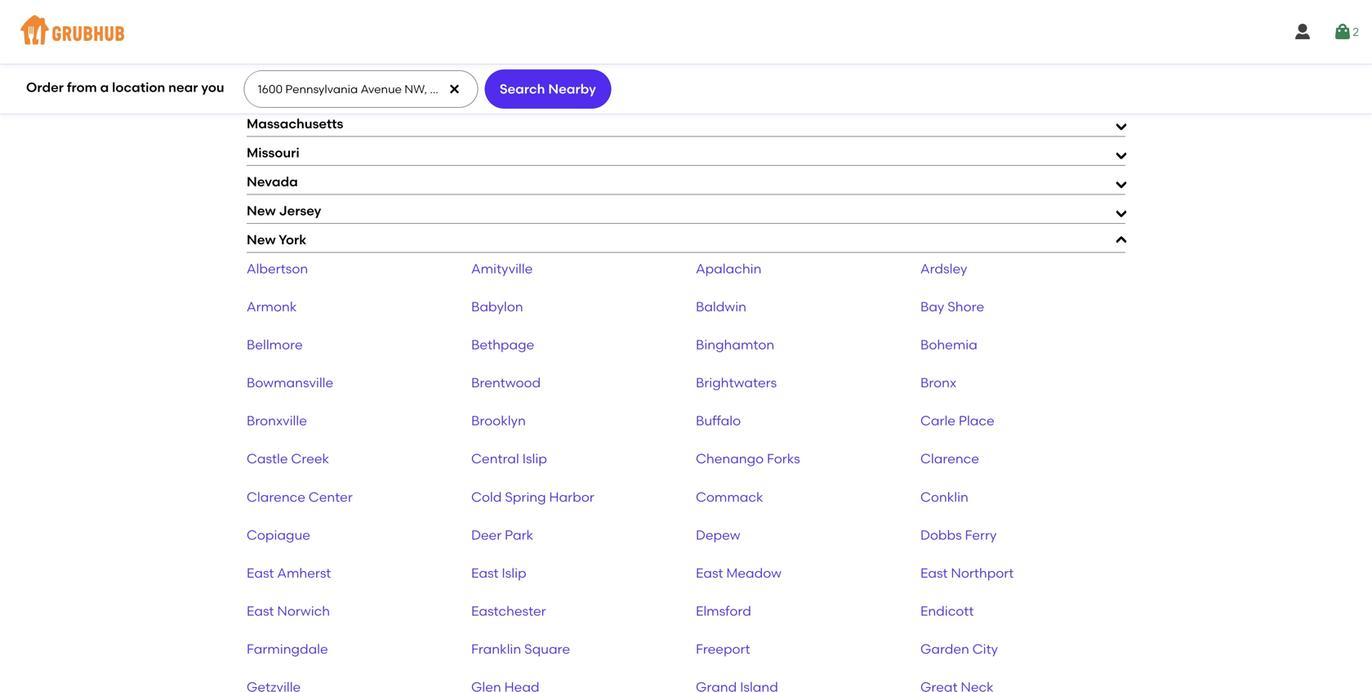 Task type: describe. For each thing, give the bounding box(es) containing it.
park
[[505, 527, 534, 543]]

albertson link
[[247, 261, 308, 277]]

carle
[[921, 413, 956, 429]]

cold
[[471, 489, 502, 505]]

main navigation navigation
[[0, 0, 1373, 64]]

bowmansville
[[247, 375, 334, 391]]

bay
[[921, 299, 945, 315]]

depew
[[696, 527, 741, 543]]

northport
[[951, 565, 1014, 581]]

apalachin link
[[696, 261, 762, 277]]

binghamton
[[696, 337, 775, 353]]

farmingdale
[[247, 641, 328, 657]]

cold spring harbor link
[[471, 489, 595, 505]]

jersey
[[279, 203, 321, 219]]

bronx link
[[921, 375, 957, 391]]

castle creek link
[[247, 451, 329, 467]]

ardsley
[[921, 261, 968, 277]]

east northport link
[[921, 565, 1014, 581]]

amityville link
[[471, 261, 533, 277]]

chenango
[[696, 451, 764, 467]]

castle creek
[[247, 451, 329, 467]]

creek
[[291, 451, 329, 467]]

central
[[471, 451, 519, 467]]

woodstock link
[[471, 77, 543, 93]]

new york
[[247, 232, 307, 248]]

woodstock
[[471, 77, 543, 93]]

search
[[500, 81, 545, 97]]

new for new jersey
[[247, 203, 276, 219]]

bethpage link
[[471, 337, 535, 353]]

dobbs
[[921, 527, 962, 543]]

eastchester link
[[471, 603, 546, 619]]

carle place link
[[921, 413, 995, 429]]

bowmansville link
[[247, 375, 334, 391]]

bronxville link
[[247, 413, 307, 429]]

albertson
[[247, 261, 308, 277]]

east norwich link
[[247, 603, 330, 619]]

shore
[[948, 299, 985, 315]]

order from a location near you
[[26, 79, 224, 95]]

bronxville
[[247, 413, 307, 429]]

apalachin
[[696, 261, 762, 277]]

forks
[[767, 451, 801, 467]]

harbor
[[549, 489, 595, 505]]

depew link
[[696, 527, 741, 543]]

armonk link
[[247, 299, 297, 315]]

from
[[67, 79, 97, 95]]

elmsford
[[696, 603, 752, 619]]

elmsford link
[[696, 603, 752, 619]]

square
[[525, 641, 570, 657]]

cold spring harbor
[[471, 489, 595, 505]]

copiague link
[[247, 527, 310, 543]]

islip for central islip
[[523, 451, 547, 467]]

new for new york
[[247, 232, 276, 248]]

brightwaters link
[[696, 375, 777, 391]]

ardsley link
[[921, 261, 968, 277]]

near
[[168, 79, 198, 95]]

meadow
[[727, 565, 782, 581]]

garden city
[[921, 641, 999, 657]]

freeport
[[696, 641, 751, 657]]

brentwood
[[471, 375, 541, 391]]

chenango forks link
[[696, 451, 801, 467]]

dobbs ferry link
[[921, 527, 997, 543]]

endicott link
[[921, 603, 974, 619]]

spring
[[505, 489, 546, 505]]

endicott
[[921, 603, 974, 619]]

binghamton link
[[696, 337, 775, 353]]

commack link
[[696, 489, 764, 505]]

franklin square link
[[471, 641, 570, 657]]

city
[[973, 641, 999, 657]]

eastchester
[[471, 603, 546, 619]]

clarence for clarence link
[[921, 451, 980, 467]]

clarence for clarence center
[[247, 489, 306, 505]]

east northport
[[921, 565, 1014, 581]]

place
[[959, 413, 995, 429]]

missouri
[[247, 145, 300, 160]]

Search Address search field
[[244, 71, 477, 107]]

woodbine link
[[247, 77, 312, 93]]

franklin
[[471, 641, 521, 657]]



Task type: locate. For each thing, give the bounding box(es) containing it.
bay shore link
[[921, 299, 985, 315]]

new left york
[[247, 232, 276, 248]]

1 vertical spatial svg image
[[448, 83, 461, 96]]

central islip link
[[471, 451, 547, 467]]

east down copiague link at bottom left
[[247, 565, 274, 581]]

bronx
[[921, 375, 957, 391]]

woodbine
[[247, 77, 312, 93]]

commack
[[696, 489, 764, 505]]

east islip link
[[471, 565, 527, 581]]

0 vertical spatial islip
[[523, 451, 547, 467]]

you
[[201, 79, 224, 95]]

nevada
[[247, 174, 298, 190]]

islip
[[523, 451, 547, 467], [502, 565, 527, 581]]

east left norwich
[[247, 603, 274, 619]]

york
[[279, 232, 307, 248]]

babylon link
[[471, 299, 523, 315]]

carle place
[[921, 413, 995, 429]]

east meadow
[[696, 565, 782, 581]]

clarence center link
[[247, 489, 353, 505]]

east for east islip
[[471, 565, 499, 581]]

east norwich
[[247, 603, 330, 619]]

0 horizontal spatial clarence
[[247, 489, 306, 505]]

0 vertical spatial svg image
[[1334, 22, 1353, 42]]

garden city link
[[921, 641, 999, 657]]

babylon
[[471, 299, 523, 315]]

copiague
[[247, 527, 310, 543]]

amherst
[[277, 565, 331, 581]]

conklin link
[[921, 489, 969, 505]]

massachusetts
[[247, 115, 344, 131]]

islip for east islip
[[502, 565, 527, 581]]

east down deer
[[471, 565, 499, 581]]

east down dobbs
[[921, 565, 948, 581]]

clarence link
[[921, 451, 980, 467]]

svg image
[[1294, 22, 1313, 42]]

east for east amherst
[[247, 565, 274, 581]]

east down "depew" link
[[696, 565, 724, 581]]

brightwaters
[[696, 375, 777, 391]]

1 vertical spatial clarence
[[247, 489, 306, 505]]

franklin square
[[471, 641, 570, 657]]

center
[[309, 489, 353, 505]]

east for east meadow
[[696, 565, 724, 581]]

2 new from the top
[[247, 232, 276, 248]]

0 horizontal spatial svg image
[[448, 83, 461, 96]]

clarence up copiague link at bottom left
[[247, 489, 306, 505]]

1 vertical spatial new
[[247, 232, 276, 248]]

new jersey
[[247, 203, 321, 219]]

east meadow link
[[696, 565, 782, 581]]

islip up cold spring harbor 'link' in the left of the page
[[523, 451, 547, 467]]

buffalo
[[696, 413, 741, 429]]

search nearby
[[500, 81, 596, 97]]

castle
[[247, 451, 288, 467]]

brooklyn
[[471, 413, 526, 429]]

east for east norwich
[[247, 603, 274, 619]]

buffalo link
[[696, 413, 741, 429]]

0 vertical spatial clarence
[[921, 451, 980, 467]]

chenango forks
[[696, 451, 801, 467]]

baldwin
[[696, 299, 747, 315]]

conklin
[[921, 489, 969, 505]]

new down nevada
[[247, 203, 276, 219]]

bay shore
[[921, 299, 985, 315]]

bohemia link
[[921, 337, 978, 353]]

order
[[26, 79, 64, 95]]

ferry
[[965, 527, 997, 543]]

1 new from the top
[[247, 203, 276, 219]]

nearby
[[549, 81, 596, 97]]

svg image
[[1334, 22, 1353, 42], [448, 83, 461, 96]]

new
[[247, 203, 276, 219], [247, 232, 276, 248]]

1 horizontal spatial clarence
[[921, 451, 980, 467]]

baldwin link
[[696, 299, 747, 315]]

svg image inside 2 button
[[1334, 22, 1353, 42]]

0 vertical spatial new
[[247, 203, 276, 219]]

bellmore link
[[247, 337, 303, 353]]

search nearby button
[[485, 69, 611, 109]]

east for east northport
[[921, 565, 948, 581]]

deer park link
[[471, 527, 534, 543]]

clarence up conklin link
[[921, 451, 980, 467]]

location
[[112, 79, 165, 95]]

svg image left woodstock
[[448, 83, 461, 96]]

garden
[[921, 641, 970, 657]]

deer park
[[471, 527, 534, 543]]

armonk
[[247, 299, 297, 315]]

central islip
[[471, 451, 547, 467]]

east amherst link
[[247, 565, 331, 581]]

brooklyn link
[[471, 413, 526, 429]]

east amherst
[[247, 565, 331, 581]]

norwich
[[277, 603, 330, 619]]

islip down park
[[502, 565, 527, 581]]

freeport link
[[696, 641, 751, 657]]

1 vertical spatial islip
[[502, 565, 527, 581]]

svg image right svg image
[[1334, 22, 1353, 42]]

1 horizontal spatial svg image
[[1334, 22, 1353, 42]]

clarence center
[[247, 489, 353, 505]]



Task type: vqa. For each thing, say whether or not it's contained in the screenshot.
'Mall'
no



